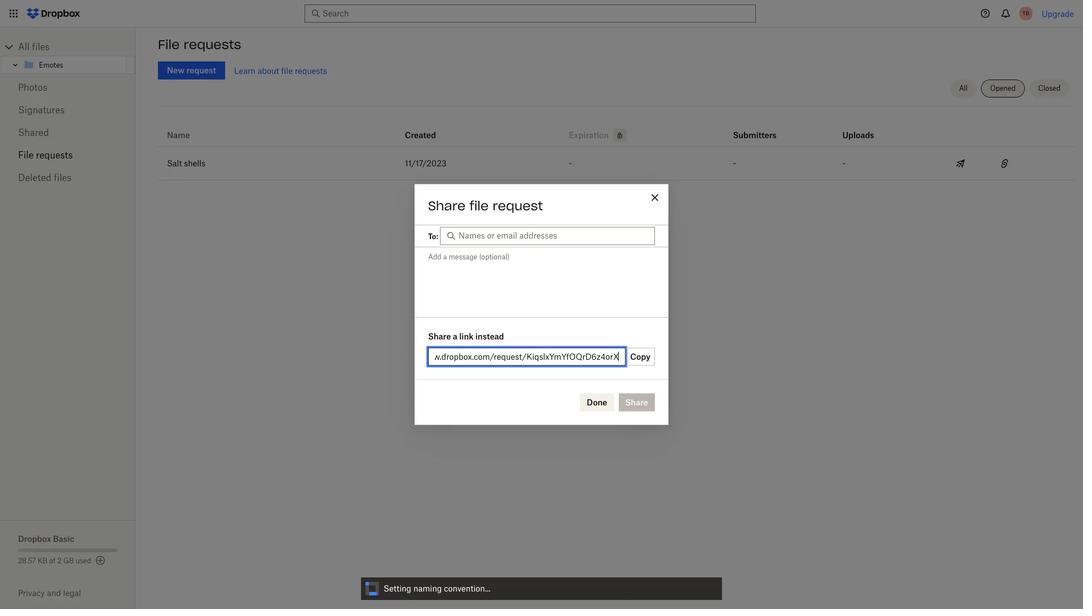 Task type: describe. For each thing, give the bounding box(es) containing it.
28.57
[[18, 557, 36, 565]]

emotes link
[[23, 58, 125, 72]]

get more space image
[[93, 554, 107, 568]]

all button
[[950, 80, 977, 98]]

created
[[405, 130, 436, 140]]

files for all files already match the naming convention.
[[396, 584, 411, 594]]

1 - from the left
[[569, 159, 572, 168]]

gb
[[63, 557, 74, 565]]

dismiss
[[683, 584, 713, 593]]

row containing salt shells
[[158, 147, 1075, 181]]

a
[[453, 332, 458, 341]]

row containing name
[[158, 111, 1075, 147]]

cell inside row
[[1031, 147, 1074, 180]]

pro trial element
[[609, 129, 627, 142]]

all files already match the naming convention.
[[384, 584, 557, 594]]

copy
[[631, 352, 651, 361]]

privacy
[[18, 589, 45, 598]]

opened
[[991, 84, 1016, 93]]

dismiss button
[[683, 582, 713, 596]]

and
[[47, 589, 61, 598]]

Add a message (optional) text field
[[415, 247, 669, 316]]

2 column header from the left
[[843, 115, 888, 142]]

opened button
[[982, 80, 1025, 98]]

share a link instead
[[428, 332, 504, 341]]

link
[[460, 332, 474, 341]]

alert containing dismiss
[[361, 578, 722, 600]]

all for all files
[[18, 41, 30, 52]]

files for all files
[[32, 41, 50, 52]]

global header element
[[0, 0, 1084, 28]]

shared
[[18, 127, 49, 138]]

share for share a link instead
[[428, 332, 451, 341]]

convention.
[[514, 584, 557, 594]]

basic
[[53, 534, 74, 544]]

2 - from the left
[[733, 159, 736, 168]]

privacy and legal link
[[18, 589, 135, 598]]

0 vertical spatial file requests
[[158, 37, 241, 52]]

about
[[258, 66, 279, 75]]

request
[[493, 198, 543, 214]]

3 - from the left
[[843, 159, 846, 168]]

already
[[414, 584, 441, 594]]

share file request dialog
[[415, 184, 669, 425]]

signatures link
[[18, 99, 117, 121]]

upgrade link
[[1042, 9, 1075, 18]]

naming
[[483, 584, 511, 594]]



Task type: locate. For each thing, give the bounding box(es) containing it.
2 share from the top
[[428, 332, 451, 341]]

emotes
[[39, 61, 63, 69]]

requests up learn
[[184, 37, 241, 52]]

0 horizontal spatial -
[[569, 159, 572, 168]]

all for all files already match the naming convention.
[[384, 584, 394, 594]]

shared link
[[18, 121, 117, 144]]

privacy and legal
[[18, 589, 81, 598]]

1 horizontal spatial -
[[733, 159, 736, 168]]

all files tree
[[2, 38, 135, 74]]

1 vertical spatial share
[[428, 332, 451, 341]]

0 vertical spatial file
[[158, 37, 180, 52]]

2
[[57, 557, 62, 565]]

learn
[[234, 66, 256, 75]]

used
[[76, 557, 91, 565]]

deleted files
[[18, 172, 72, 183]]

file right about
[[281, 66, 293, 75]]

of
[[49, 557, 56, 565]]

files down file requests link
[[54, 172, 72, 183]]

0 horizontal spatial file
[[281, 66, 293, 75]]

done button
[[580, 394, 614, 412]]

file
[[158, 37, 180, 52], [18, 150, 34, 161]]

the
[[469, 584, 481, 594]]

deleted
[[18, 172, 51, 183]]

1 horizontal spatial file requests
[[158, 37, 241, 52]]

2 vertical spatial requests
[[36, 150, 73, 161]]

copy link image
[[998, 157, 1012, 170]]

learn about file requests link
[[234, 66, 327, 75]]

1 horizontal spatial requests
[[184, 37, 241, 52]]

all files
[[18, 41, 50, 52]]

salt shells
[[167, 159, 206, 168]]

0 horizontal spatial requests
[[36, 150, 73, 161]]

closed button
[[1030, 80, 1070, 98]]

1 row from the top
[[158, 111, 1075, 147]]

salt
[[167, 159, 182, 168]]

all left "opened"
[[959, 84, 968, 93]]

deleted files link
[[18, 166, 117, 189]]

0 vertical spatial requests
[[184, 37, 241, 52]]

all left already
[[384, 584, 394, 594]]

1 vertical spatial file
[[18, 150, 34, 161]]

1 horizontal spatial file
[[470, 198, 489, 214]]

2 horizontal spatial files
[[396, 584, 411, 594]]

all inside tree
[[18, 41, 30, 52]]

match
[[443, 584, 467, 594]]

alert
[[361, 578, 722, 600]]

instead
[[476, 332, 504, 341]]

0 horizontal spatial column header
[[733, 115, 778, 142]]

closed
[[1039, 84, 1061, 93]]

0 horizontal spatial files
[[32, 41, 50, 52]]

files left already
[[396, 584, 411, 594]]

to:
[[428, 232, 438, 240]]

share file request
[[428, 198, 543, 214]]

file requests up learn
[[158, 37, 241, 52]]

done
[[587, 398, 608, 407]]

photos
[[18, 82, 47, 93]]

1 vertical spatial file requests
[[18, 150, 73, 161]]

upgrade
[[1042, 9, 1075, 18]]

2 horizontal spatial requests
[[295, 66, 327, 75]]

column header
[[733, 115, 778, 142], [843, 115, 888, 142]]

copy button
[[626, 348, 655, 366]]

created button
[[405, 129, 436, 142]]

0 vertical spatial all
[[18, 41, 30, 52]]

-
[[569, 159, 572, 168], [733, 159, 736, 168], [843, 159, 846, 168]]

table containing name
[[158, 111, 1075, 181]]

1 vertical spatial files
[[54, 172, 72, 183]]

1 horizontal spatial files
[[54, 172, 72, 183]]

1 vertical spatial file
[[470, 198, 489, 214]]

table
[[158, 111, 1075, 181]]

0 vertical spatial file
[[281, 66, 293, 75]]

0 vertical spatial files
[[32, 41, 50, 52]]

0 horizontal spatial file requests
[[18, 150, 73, 161]]

name
[[167, 130, 190, 140]]

requests right about
[[295, 66, 327, 75]]

all inside button
[[959, 84, 968, 93]]

file
[[281, 66, 293, 75], [470, 198, 489, 214]]

Share a link instead text field
[[435, 351, 619, 363]]

share left a
[[428, 332, 451, 341]]

1 horizontal spatial file
[[158, 37, 180, 52]]

files for deleted files
[[54, 172, 72, 183]]

all up photos
[[18, 41, 30, 52]]

file requests up deleted files at the top left of page
[[18, 150, 73, 161]]

0 vertical spatial share
[[428, 198, 466, 214]]

requests up deleted files at the top left of page
[[36, 150, 73, 161]]

share
[[428, 198, 466, 214], [428, 332, 451, 341]]

2 vertical spatial all
[[384, 584, 394, 594]]

all files link
[[18, 38, 135, 56]]

2 row from the top
[[158, 147, 1075, 181]]

file inside dialog
[[470, 198, 489, 214]]

share for share file request
[[428, 198, 466, 214]]

learn about file requests
[[234, 66, 327, 75]]

0 horizontal spatial all
[[18, 41, 30, 52]]

file requests link
[[18, 144, 117, 166]]

row
[[158, 111, 1075, 147], [158, 147, 1075, 181]]

all
[[18, 41, 30, 52], [959, 84, 968, 93], [384, 584, 394, 594]]

28.57 kb of 2 gb used
[[18, 557, 91, 565]]

file inside file requests link
[[18, 150, 34, 161]]

kb
[[38, 557, 47, 565]]

legal
[[63, 589, 81, 598]]

file left 'request'
[[470, 198, 489, 214]]

all for all
[[959, 84, 968, 93]]

0 horizontal spatial file
[[18, 150, 34, 161]]

11/17/2023
[[405, 159, 447, 168]]

dropbox
[[18, 534, 51, 544]]

shells
[[184, 159, 206, 168]]

share up to:
[[428, 198, 466, 214]]

2 vertical spatial files
[[396, 584, 411, 594]]

signatures
[[18, 104, 65, 116]]

Contact input text field
[[459, 229, 650, 242]]

cell
[[1031, 147, 1074, 180]]

dropbox basic
[[18, 534, 74, 544]]

1 vertical spatial requests
[[295, 66, 327, 75]]

1 column header from the left
[[733, 115, 778, 142]]

2 horizontal spatial -
[[843, 159, 846, 168]]

photos link
[[18, 76, 117, 99]]

1 horizontal spatial all
[[384, 584, 394, 594]]

requests
[[184, 37, 241, 52], [295, 66, 327, 75], [36, 150, 73, 161]]

files up emotes at the top left of the page
[[32, 41, 50, 52]]

send email image
[[954, 157, 968, 170]]

1 horizontal spatial column header
[[843, 115, 888, 142]]

file requests
[[158, 37, 241, 52], [18, 150, 73, 161]]

1 share from the top
[[428, 198, 466, 214]]

2 horizontal spatial all
[[959, 84, 968, 93]]

1 vertical spatial all
[[959, 84, 968, 93]]

files
[[32, 41, 50, 52], [54, 172, 72, 183], [396, 584, 411, 594]]

dropbox logo - go to the homepage image
[[23, 5, 84, 23]]

files inside tree
[[32, 41, 50, 52]]



Task type: vqa. For each thing, say whether or not it's contained in the screenshot.
the topmost File
yes



